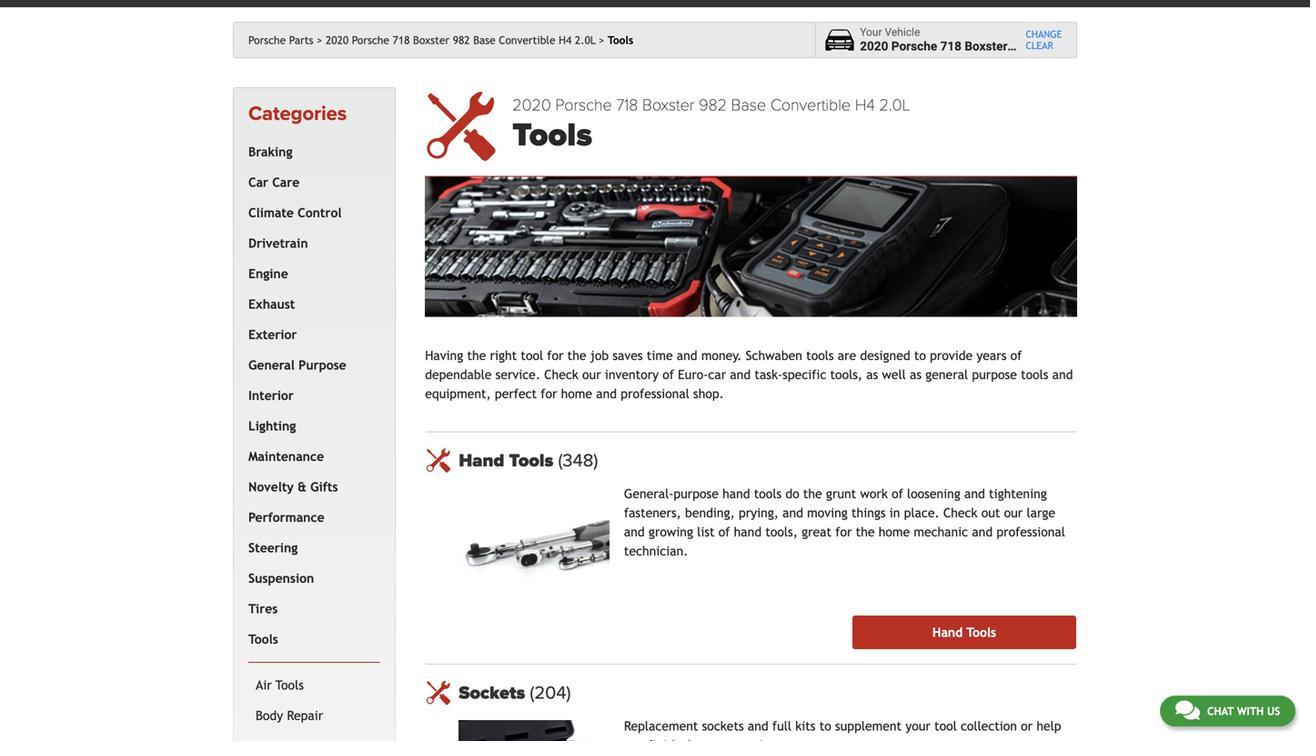 Task type: locate. For each thing, give the bounding box(es) containing it.
0 vertical spatial tools
[[806, 349, 834, 363]]

time
[[647, 349, 673, 363]]

1 vertical spatial tools
[[1021, 368, 1049, 382]]

0 horizontal spatial professional
[[621, 387, 690, 401]]

hand for top hand tools link
[[459, 450, 505, 472]]

check inside general-purpose hand tools do the grunt work of loosening and tightening fasteners, bending, prying, and moving things in place. check out our large and growing list of hand tools, great for the home mechanic and professional technician.
[[943, 506, 978, 521]]

vehicle
[[885, 26, 920, 39]]

1 horizontal spatial purpose
[[972, 368, 1017, 382]]

982
[[453, 34, 470, 46], [1011, 39, 1032, 54], [699, 96, 727, 115]]

base
[[473, 34, 496, 46], [1035, 39, 1063, 54], [731, 96, 766, 115]]

1 horizontal spatial hand tools
[[933, 626, 996, 640]]

1 horizontal spatial 982
[[699, 96, 727, 115]]

your
[[860, 26, 882, 39]]

convertible for 2020 porsche 718 boxster 982 base convertible h4 2.0l
[[499, 34, 556, 46]]

&
[[298, 480, 307, 494]]

2 horizontal spatial 2.0l
[[1152, 39, 1176, 54]]

2 vertical spatial for
[[836, 525, 852, 540]]

0 vertical spatial our
[[582, 368, 601, 382]]

hand tools
[[459, 450, 558, 472], [933, 626, 996, 640]]

base for 2020 porsche 718 boxster 982 base convertible h4 2.0l tools
[[731, 96, 766, 115]]

home inside having the right tool for the job saves time and money. schwaben tools are designed to provide years of dependable service. check our inventory of euro-car and task-specific tools, as well as general purpose tools and equipment, perfect for home and professional shop.
[[561, 387, 592, 401]]

1 horizontal spatial our
[[1004, 506, 1023, 521]]

0 vertical spatial hand
[[459, 450, 505, 472]]

the up dependable
[[467, 349, 486, 363]]

2 horizontal spatial 718
[[940, 39, 962, 54]]

home down job
[[561, 387, 592, 401]]

for right perfect
[[541, 387, 557, 401]]

1 horizontal spatial 718
[[616, 96, 638, 115]]

hand down prying,
[[734, 525, 762, 540]]

0 vertical spatial hand
[[723, 487, 750, 502]]

base inside 2020 porsche 718 boxster 982 base convertible h4 2.0l tools
[[731, 96, 766, 115]]

2 horizontal spatial base
[[1035, 39, 1063, 54]]

home down in
[[879, 525, 910, 540]]

for
[[547, 349, 564, 363], [541, 387, 557, 401], [836, 525, 852, 540]]

for right tool
[[547, 349, 564, 363]]

0 vertical spatial purpose
[[972, 368, 1017, 382]]

1 horizontal spatial hand
[[933, 626, 963, 640]]

tools up 'specific'
[[806, 349, 834, 363]]

purpose up bending,
[[674, 487, 719, 502]]

tools up prying,
[[754, 487, 782, 502]]

car
[[248, 175, 268, 190]]

0 vertical spatial tools,
[[830, 368, 863, 382]]

climate
[[248, 205, 294, 220]]

982 inside your vehicle 2020 porsche 718 boxster 982 base convertible h4 2.0l
[[1011, 39, 1032, 54]]

for down the moving
[[836, 525, 852, 540]]

comments image
[[1175, 700, 1200, 722]]

convertible
[[499, 34, 556, 46], [1066, 39, 1130, 54], [771, 96, 851, 115]]

718 inside 2020 porsche 718 boxster 982 base convertible h4 2.0l tools
[[616, 96, 638, 115]]

convertible inside 2020 porsche 718 boxster 982 base convertible h4 2.0l tools
[[771, 96, 851, 115]]

1 vertical spatial home
[[879, 525, 910, 540]]

h4 for 2020 porsche 718 boxster 982 base convertible h4 2.0l tools
[[855, 96, 875, 115]]

purpose
[[299, 358, 346, 372]]

loosening
[[907, 487, 961, 502]]

control
[[298, 205, 342, 220]]

1 horizontal spatial check
[[943, 506, 978, 521]]

the right do
[[803, 487, 822, 502]]

0 horizontal spatial tools
[[754, 487, 782, 502]]

car care
[[248, 175, 300, 190]]

tools inside 2020 porsche 718 boxster 982 base convertible h4 2.0l tools
[[512, 115, 592, 155]]

money.
[[701, 349, 742, 363]]

2.0l
[[575, 34, 596, 46], [1152, 39, 1176, 54], [879, 96, 910, 115]]

check right service.
[[544, 368, 579, 382]]

sockets link
[[459, 683, 1076, 704]]

h4 inside your vehicle 2020 porsche 718 boxster 982 base convertible h4 2.0l
[[1133, 39, 1149, 54]]

tools, inside general-purpose hand tools do the grunt work of loosening and tightening fasteners, bending, prying, and moving things in place. check out our large and growing list of hand tools, great for the home mechanic and professional technician.
[[766, 525, 798, 540]]

our inside having the right tool for the job saves time and money. schwaben tools are designed to provide years of dependable service. check our inventory of euro-car and task-specific tools, as well as general purpose tools and equipment, perfect for home and professional shop.
[[582, 368, 601, 382]]

car care link
[[245, 167, 377, 198]]

1 vertical spatial our
[[1004, 506, 1023, 521]]

0 horizontal spatial hand tools
[[459, 450, 558, 472]]

2020 porsche 718 boxster 982 base convertible h4 2.0l tools
[[512, 96, 910, 155]]

in
[[890, 506, 900, 521]]

0 horizontal spatial home
[[561, 387, 592, 401]]

professional down 'inventory'
[[621, 387, 690, 401]]

of
[[1011, 349, 1022, 363], [663, 368, 674, 382], [892, 487, 903, 502], [719, 525, 730, 540]]

air
[[256, 678, 272, 693]]

job
[[590, 349, 609, 363]]

of right years
[[1011, 349, 1022, 363]]

0 horizontal spatial tools,
[[766, 525, 798, 540]]

professional inside general-purpose hand tools do the grunt work of loosening and tightening fasteners, bending, prying, and moving things in place. check out our large and growing list of hand tools, great for the home mechanic and professional technician.
[[997, 525, 1065, 540]]

tools, down prying,
[[766, 525, 798, 540]]

1 horizontal spatial convertible
[[771, 96, 851, 115]]

2 horizontal spatial 982
[[1011, 39, 1032, 54]]

inventory
[[605, 368, 659, 382]]

0 horizontal spatial h4
[[559, 34, 572, 46]]

718 for 2020 porsche 718 boxster 982 base convertible h4 2.0l
[[393, 34, 410, 46]]

2020 inside 2020 porsche 718 boxster 982 base convertible h4 2.0l tools
[[512, 96, 551, 115]]

718
[[393, 34, 410, 46], [940, 39, 962, 54], [616, 96, 638, 115]]

boxster for 2020 porsche 718 boxster 982 base convertible h4 2.0l tools
[[642, 96, 695, 115]]

1 horizontal spatial boxster
[[642, 96, 695, 115]]

exterior
[[248, 327, 297, 342]]

as left well
[[866, 368, 878, 382]]

boxster inside 2020 porsche 718 boxster 982 base convertible h4 2.0l tools
[[642, 96, 695, 115]]

drivetrain
[[248, 236, 308, 251]]

1 horizontal spatial 2.0l
[[879, 96, 910, 115]]

hand
[[723, 487, 750, 502], [734, 525, 762, 540]]

purpose down years
[[972, 368, 1017, 382]]

our down tightening
[[1004, 506, 1023, 521]]

982 for 2020 porsche 718 boxster 982 base convertible h4 2.0l tools
[[699, 96, 727, 115]]

performance
[[248, 510, 325, 525]]

tools,
[[830, 368, 863, 382], [766, 525, 798, 540]]

2 horizontal spatial convertible
[[1066, 39, 1130, 54]]

us
[[1267, 705, 1280, 718]]

1 horizontal spatial tools
[[806, 349, 834, 363]]

growing
[[649, 525, 693, 540]]

tools right general
[[1021, 368, 1049, 382]]

982 inside 2020 porsche 718 boxster 982 base convertible h4 2.0l tools
[[699, 96, 727, 115]]

0 vertical spatial hand tools
[[459, 450, 558, 472]]

2020 porsche 718 boxster 982 base convertible h4 2.0l link
[[326, 34, 605, 46]]

years
[[977, 349, 1007, 363]]

hand tools link
[[459, 450, 1076, 472], [852, 616, 1076, 650]]

2 horizontal spatial boxster
[[965, 39, 1008, 54]]

0 horizontal spatial base
[[473, 34, 496, 46]]

check
[[544, 368, 579, 382], [943, 506, 978, 521]]

professional inside having the right tool for the job saves time and money. schwaben tools are designed to provide years of dependable service. check our inventory of euro-car and task-specific tools, as well as general purpose tools and equipment, perfect for home and professional shop.
[[621, 387, 690, 401]]

hand tools for top hand tools link
[[459, 450, 558, 472]]

2 vertical spatial tools
[[754, 487, 782, 502]]

1 horizontal spatial professional
[[997, 525, 1065, 540]]

work
[[860, 487, 888, 502]]

1 vertical spatial for
[[541, 387, 557, 401]]

parts
[[289, 34, 313, 46]]

professional down large
[[997, 525, 1065, 540]]

having
[[425, 349, 463, 363]]

0 horizontal spatial 982
[[453, 34, 470, 46]]

2020 inside your vehicle 2020 porsche 718 boxster 982 base convertible h4 2.0l
[[860, 39, 888, 54]]

suspension link
[[245, 564, 377, 594]]

0 horizontal spatial as
[[866, 368, 878, 382]]

check up mechanic
[[943, 506, 978, 521]]

as down the to
[[910, 368, 922, 382]]

0 horizontal spatial our
[[582, 368, 601, 382]]

1 as from the left
[[866, 368, 878, 382]]

home inside general-purpose hand tools do the grunt work of loosening and tightening fasteners, bending, prying, and moving things in place. check out our large and growing list of hand tools, great for the home mechanic and professional technician.
[[879, 525, 910, 540]]

0 horizontal spatial purpose
[[674, 487, 719, 502]]

2 horizontal spatial 2020
[[860, 39, 888, 54]]

lighting
[[248, 419, 296, 433]]

the
[[467, 349, 486, 363], [567, 349, 586, 363], [803, 487, 822, 502], [856, 525, 875, 540]]

0 vertical spatial professional
[[621, 387, 690, 401]]

boxster for 2020 porsche 718 boxster 982 base convertible h4 2.0l
[[413, 34, 450, 46]]

body repair
[[256, 709, 323, 723]]

our
[[582, 368, 601, 382], [1004, 506, 1023, 521]]

air tools link
[[252, 670, 377, 701]]

professional
[[621, 387, 690, 401], [997, 525, 1065, 540]]

steering
[[248, 541, 298, 555]]

porsche inside 2020 porsche 718 boxster 982 base convertible h4 2.0l tools
[[555, 96, 612, 115]]

1 horizontal spatial base
[[731, 96, 766, 115]]

h4 inside 2020 porsche 718 boxster 982 base convertible h4 2.0l tools
[[855, 96, 875, 115]]

bending,
[[685, 506, 735, 521]]

1 horizontal spatial tools,
[[830, 368, 863, 382]]

1 vertical spatial professional
[[997, 525, 1065, 540]]

1 vertical spatial tools,
[[766, 525, 798, 540]]

2020 for 2020 porsche 718 boxster 982 base convertible h4 2.0l
[[326, 34, 349, 46]]

1 vertical spatial check
[[943, 506, 978, 521]]

0 horizontal spatial 2.0l
[[575, 34, 596, 46]]

0 horizontal spatial 2020
[[326, 34, 349, 46]]

with
[[1237, 705, 1264, 718]]

718 inside your vehicle 2020 porsche 718 boxster 982 base convertible h4 2.0l
[[940, 39, 962, 54]]

0 vertical spatial check
[[544, 368, 579, 382]]

1 vertical spatial purpose
[[674, 487, 719, 502]]

hand up prying,
[[723, 487, 750, 502]]

purpose
[[972, 368, 1017, 382], [674, 487, 719, 502]]

grunt
[[826, 487, 856, 502]]

dependable
[[425, 368, 492, 382]]

1 horizontal spatial h4
[[855, 96, 875, 115]]

1 horizontal spatial 2020
[[512, 96, 551, 115]]

boxster
[[413, 34, 450, 46], [965, 39, 1008, 54], [642, 96, 695, 115]]

hand tools thumbnail image image
[[459, 488, 610, 602]]

tires link
[[245, 594, 377, 624]]

0 horizontal spatial 718
[[393, 34, 410, 46]]

1 vertical spatial hand
[[933, 626, 963, 640]]

0 horizontal spatial check
[[544, 368, 579, 382]]

care
[[272, 175, 300, 190]]

2 as from the left
[[910, 368, 922, 382]]

1 vertical spatial hand tools
[[933, 626, 996, 640]]

2.0l inside 2020 porsche 718 boxster 982 base convertible h4 2.0l tools
[[879, 96, 910, 115]]

our down job
[[582, 368, 601, 382]]

1 horizontal spatial home
[[879, 525, 910, 540]]

exhaust link
[[245, 289, 377, 320]]

2020 porsche 718 boxster 982 base convertible h4 2.0l
[[326, 34, 596, 46]]

1 horizontal spatial as
[[910, 368, 922, 382]]

our inside general-purpose hand tools do the grunt work of loosening and tightening fasteners, bending, prying, and moving things in place. check out our large and growing list of hand tools, great for the home mechanic and professional technician.
[[1004, 506, 1023, 521]]

tools
[[806, 349, 834, 363], [1021, 368, 1049, 382], [754, 487, 782, 502]]

to
[[914, 349, 926, 363]]

home
[[561, 387, 592, 401], [879, 525, 910, 540]]

tools, down are
[[830, 368, 863, 382]]

2 horizontal spatial h4
[[1133, 39, 1149, 54]]

0 horizontal spatial convertible
[[499, 34, 556, 46]]

0 horizontal spatial boxster
[[413, 34, 450, 46]]

0 horizontal spatial hand
[[459, 450, 505, 472]]

0 vertical spatial home
[[561, 387, 592, 401]]

sockets thumbnail image image
[[459, 721, 610, 742]]



Task type: describe. For each thing, give the bounding box(es) containing it.
climate control
[[248, 205, 342, 220]]

tools subcategories element
[[248, 662, 381, 742]]

of up in
[[892, 487, 903, 502]]

perfect
[[495, 387, 537, 401]]

steering link
[[245, 533, 377, 564]]

porsche inside your vehicle 2020 porsche 718 boxster 982 base convertible h4 2.0l
[[892, 39, 937, 54]]

2020 for 2020 porsche 718 boxster 982 base convertible h4 2.0l tools
[[512, 96, 551, 115]]

exhaust
[[248, 297, 295, 311]]

chat
[[1207, 705, 1234, 718]]

porsche parts link
[[248, 34, 322, 46]]

boxster inside your vehicle 2020 porsche 718 boxster 982 base convertible h4 2.0l
[[965, 39, 1008, 54]]

specific
[[783, 368, 826, 382]]

saves
[[613, 349, 643, 363]]

shop.
[[693, 387, 724, 401]]

body
[[256, 709, 283, 723]]

performance link
[[245, 503, 377, 533]]

tools inside general-purpose hand tools do the grunt work of loosening and tightening fasteners, bending, prying, and moving things in place. check out our large and growing list of hand tools, great for the home mechanic and professional technician.
[[754, 487, 782, 502]]

novelty & gifts link
[[245, 472, 377, 503]]

climate control link
[[245, 198, 377, 228]]

place.
[[904, 506, 940, 521]]

general purpose link
[[245, 350, 377, 381]]

exterior link
[[245, 320, 377, 350]]

drivetrain link
[[245, 228, 377, 259]]

purpose inside having the right tool for the job saves time and money. schwaben tools are designed to provide years of dependable service. check our inventory of euro-car and task-specific tools, as well as general purpose tools and equipment, perfect for home and professional shop.
[[972, 368, 1017, 382]]

right
[[490, 349, 517, 363]]

out
[[982, 506, 1000, 521]]

tool
[[521, 349, 543, 363]]

clear link
[[1026, 40, 1062, 51]]

tools link
[[245, 624, 377, 655]]

tools, inside having the right tool for the job saves time and money. schwaben tools are designed to provide years of dependable service. check our inventory of euro-car and task-specific tools, as well as general purpose tools and equipment, perfect for home and professional shop.
[[830, 368, 863, 382]]

general-purpose hand tools do the grunt work of loosening and tightening fasteners, bending, prying, and moving things in place. check out our large and growing list of hand tools, great for the home mechanic and professional technician.
[[624, 487, 1065, 559]]

novelty
[[248, 480, 294, 494]]

hand tools for bottom hand tools link
[[933, 626, 996, 640]]

718 for 2020 porsche 718 boxster 982 base convertible h4 2.0l tools
[[616, 96, 638, 115]]

the down things
[[856, 525, 875, 540]]

sockets
[[459, 683, 530, 704]]

2.0l for 2020 porsche 718 boxster 982 base convertible h4 2.0l tools
[[879, 96, 910, 115]]

2.0l for 2020 porsche 718 boxster 982 base convertible h4 2.0l
[[575, 34, 596, 46]]

of down time
[[663, 368, 674, 382]]

equipment,
[[425, 387, 491, 401]]

hand for bottom hand tools link
[[933, 626, 963, 640]]

base for 2020 porsche 718 boxster 982 base convertible h4 2.0l
[[473, 34, 496, 46]]

2.0l inside your vehicle 2020 porsche 718 boxster 982 base convertible h4 2.0l
[[1152, 39, 1176, 54]]

well
[[882, 368, 906, 382]]

task-
[[755, 368, 783, 382]]

braking
[[248, 145, 293, 159]]

gifts
[[310, 480, 338, 494]]

fasteners,
[[624, 506, 681, 521]]

large
[[1027, 506, 1056, 521]]

porsche parts
[[248, 34, 313, 46]]

tires
[[248, 602, 278, 616]]

for inside general-purpose hand tools do the grunt work of loosening and tightening fasteners, bending, prying, and moving things in place. check out our large and growing list of hand tools, great for the home mechanic and professional technician.
[[836, 525, 852, 540]]

convertible for 2020 porsche 718 boxster 982 base convertible h4 2.0l tools
[[771, 96, 851, 115]]

things
[[852, 506, 886, 521]]

general
[[248, 358, 295, 372]]

2 horizontal spatial tools
[[1021, 368, 1049, 382]]

engine
[[248, 266, 288, 281]]

purpose inside general-purpose hand tools do the grunt work of loosening and tightening fasteners, bending, prying, and moving things in place. check out our large and growing list of hand tools, great for the home mechanic and professional technician.
[[674, 487, 719, 502]]

tightening
[[989, 487, 1047, 502]]

the left job
[[567, 349, 586, 363]]

tools banner image image
[[425, 177, 1077, 317]]

general purpose
[[248, 358, 346, 372]]

provide
[[930, 349, 973, 363]]

chat with us
[[1207, 705, 1280, 718]]

of right list
[[719, 525, 730, 540]]

982 for 2020 porsche 718 boxster 982 base convertible h4 2.0l
[[453, 34, 470, 46]]

1 vertical spatial hand tools link
[[852, 616, 1076, 650]]

chat with us link
[[1160, 696, 1296, 727]]

maintenance
[[248, 449, 324, 464]]

convertible inside your vehicle 2020 porsche 718 boxster 982 base convertible h4 2.0l
[[1066, 39, 1130, 54]]

mechanic
[[914, 525, 968, 540]]

base inside your vehicle 2020 porsche 718 boxster 982 base convertible h4 2.0l
[[1035, 39, 1063, 54]]

do
[[786, 487, 799, 502]]

1 vertical spatial hand
[[734, 525, 762, 540]]

prying,
[[739, 506, 779, 521]]

braking link
[[245, 137, 377, 167]]

repair
[[287, 709, 323, 723]]

check inside having the right tool for the job saves time and money. schwaben tools are designed to provide years of dependable service. check our inventory of euro-car and task-specific tools, as well as general purpose tools and equipment, perfect for home and professional shop.
[[544, 368, 579, 382]]

interior
[[248, 388, 294, 403]]

euro-
[[678, 368, 708, 382]]

0 vertical spatial hand tools link
[[459, 450, 1076, 472]]

suspension
[[248, 571, 314, 586]]

general-
[[624, 487, 674, 502]]

change link
[[1026, 29, 1062, 40]]

body repair link
[[252, 701, 377, 731]]

interior link
[[245, 381, 377, 411]]

our for out
[[1004, 506, 1023, 521]]

clear
[[1026, 40, 1053, 51]]

technician.
[[624, 544, 688, 559]]

general
[[926, 368, 968, 382]]

novelty & gifts
[[248, 480, 338, 494]]

great
[[802, 525, 832, 540]]

schwaben
[[746, 349, 802, 363]]

0 vertical spatial for
[[547, 349, 564, 363]]

change clear
[[1026, 29, 1062, 51]]

h4 for 2020 porsche 718 boxster 982 base convertible h4 2.0l
[[559, 34, 572, 46]]

engine link
[[245, 259, 377, 289]]

list
[[697, 525, 715, 540]]

having the right tool for the job saves time and money. schwaben tools are designed to provide years of dependable service. check our inventory of euro-car and task-specific tools, as well as general purpose tools and equipment, perfect for home and professional shop.
[[425, 349, 1073, 401]]

category navigation element
[[233, 87, 396, 742]]

our for check
[[582, 368, 601, 382]]

service.
[[496, 368, 540, 382]]

change
[[1026, 29, 1062, 40]]

car
[[708, 368, 726, 382]]

lighting link
[[245, 411, 377, 442]]

maintenance link
[[245, 442, 377, 472]]



Task type: vqa. For each thing, say whether or not it's contained in the screenshot.
Today
no



